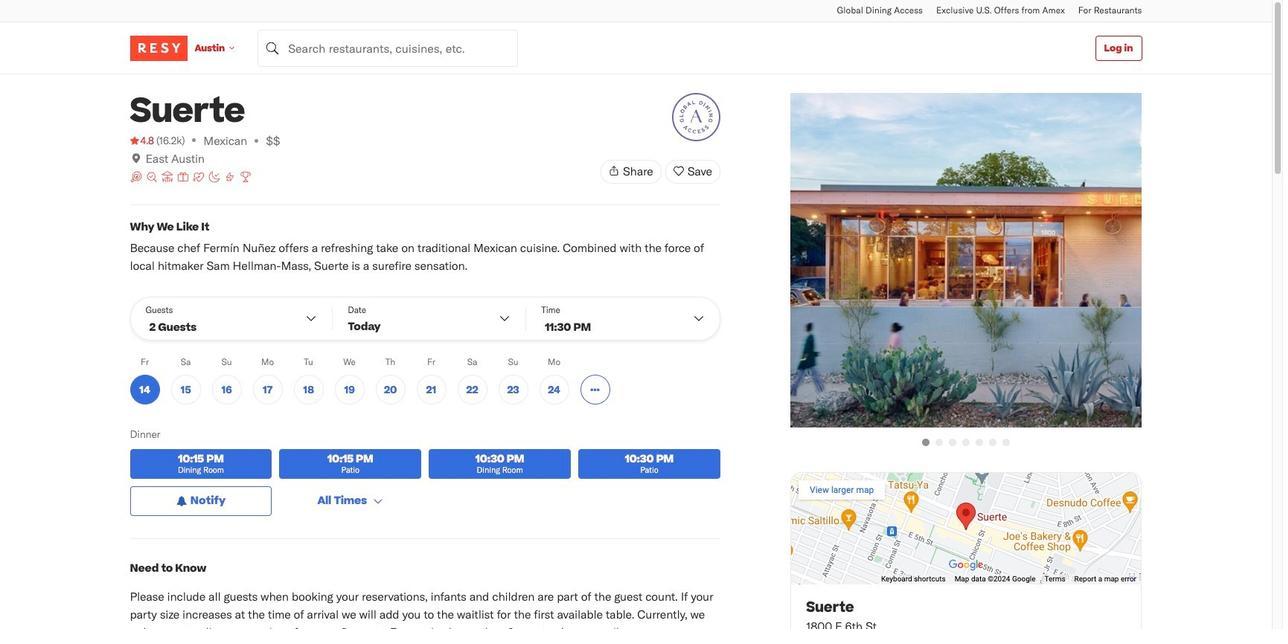 Task type: vqa. For each thing, say whether or not it's contained in the screenshot.
View more availability for S.K.Y. icon
no



Task type: locate. For each thing, give the bounding box(es) containing it.
Search restaurants, cuisines, etc. text field
[[258, 29, 518, 67]]

4.8 out of 5 stars image
[[130, 133, 154, 148]]

None field
[[258, 29, 518, 67]]



